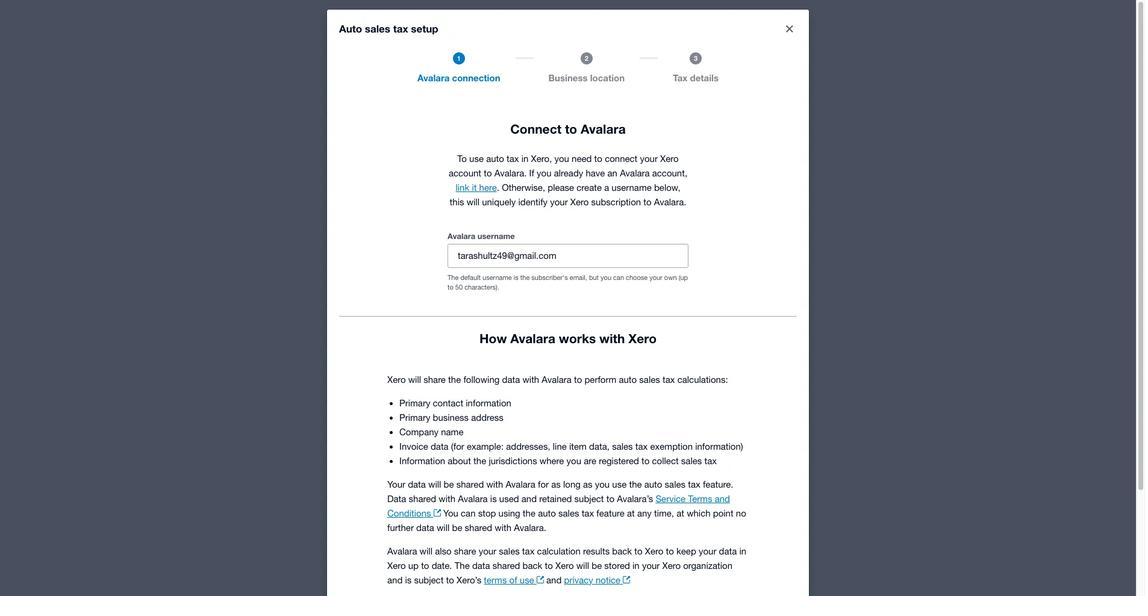 Task type: describe. For each thing, give the bounding box(es) containing it.
the inside the default username is the subscriber's email, but you can choose your own (up to 50 characters).
[[448, 274, 459, 281]]

avalara will also share your sales tax calculation results back to xero to keep your data in xero up to date. the data shared back to xero will be stored in your xero organization and is subject to xero's
[[388, 546, 747, 586]]

close button
[[778, 17, 802, 41]]

calculations:
[[678, 375, 728, 385]]

used
[[500, 494, 519, 504]]

collect
[[652, 456, 679, 466]]

you inside your data will be shared with avalara for as long as you use the auto sales tax feature. data shared with avalara is used and retained subject to avalara's
[[595, 480, 610, 490]]

registered
[[599, 456, 639, 466]]

xero inside to use auto tax in xero, you need to connect your xero account to avalara. if you already have an avalara account, link it here
[[661, 153, 679, 164]]

to inside . otherwise, please create a username below, this will uniquely identify your xero subscription to avalara.
[[644, 197, 652, 207]]

otherwise,
[[502, 182, 546, 193]]

and inside service terms and conditions
[[715, 494, 731, 504]]

own
[[665, 274, 677, 281]]

contact
[[433, 398, 464, 408]]

sales inside the avalara will also share your sales tax calculation results back to xero to keep your data in xero up to date. the data shared back to xero will be stored in your xero organization and is subject to xero's
[[499, 546, 520, 557]]

tax up registered
[[636, 442, 648, 452]]

your right stored
[[642, 561, 660, 571]]

avalara up connect
[[581, 122, 626, 137]]

subscriber's
[[532, 274, 568, 281]]

the up contact
[[448, 375, 461, 385]]

avalara connection
[[418, 72, 501, 83]]

which
[[687, 508, 711, 519]]

data,
[[589, 442, 610, 452]]

perform
[[585, 375, 617, 385]]

auto inside to use auto tax in xero, you need to connect your xero account to avalara. if you already have an avalara account, link it here
[[486, 153, 504, 164]]

avalara left connection
[[418, 72, 450, 83]]

point
[[713, 508, 734, 519]]

stop
[[478, 508, 496, 519]]

.
[[497, 182, 500, 193]]

xero,
[[531, 153, 552, 164]]

already
[[554, 168, 584, 178]]

you up already
[[555, 153, 570, 164]]

1 at from the left
[[627, 508, 635, 519]]

the default username is the subscriber's email, but you can choose your own (up to 50 characters).
[[448, 274, 688, 291]]

tax inside the avalara will also share your sales tax calculation results back to xero to keep your data in xero up to date. the data shared back to xero will be stored in your xero organization and is subject to xero's
[[522, 546, 535, 557]]

your up the organization
[[699, 546, 717, 557]]

results
[[583, 546, 610, 557]]

will up and privacy notice
[[577, 561, 590, 571]]

terms of use
[[484, 575, 537, 586]]

sales down exemption
[[682, 456, 702, 466]]

of
[[510, 575, 518, 586]]

avalara. inside . otherwise, please create a username below, this will uniquely identify your xero subscription to avalara.
[[654, 197, 687, 207]]

1 horizontal spatial back
[[613, 546, 632, 557]]

connection
[[452, 72, 501, 83]]

keep
[[677, 546, 697, 557]]

create
[[577, 182, 602, 193]]

privacy
[[564, 575, 594, 586]]

auto sales tax setup
[[339, 22, 439, 35]]

subject inside your data will be shared with avalara for as long as you use the auto sales tax feature. data shared with avalara is used and retained subject to avalara's
[[575, 494, 604, 504]]

to left keep
[[666, 546, 674, 557]]

shared up 'conditions' at the left
[[409, 494, 436, 504]]

data right the following
[[502, 375, 520, 385]]

up
[[408, 561, 419, 571]]

link
[[456, 182, 470, 193]]

email,
[[570, 274, 588, 281]]

can inside you can stop using the auto sales tax feature at any time, at which point no further data will be shared with avalara.
[[461, 508, 476, 519]]

name
[[441, 427, 464, 437]]

subscription
[[592, 197, 641, 207]]

sales inside you can stop using the auto sales tax feature at any time, at which point no further data will be shared with avalara.
[[559, 508, 580, 519]]

your data will be shared with avalara for as long as you use the auto sales tax feature. data shared with avalara is used and retained subject to avalara's
[[388, 480, 734, 504]]

avalara username
[[448, 231, 515, 241]]

information)
[[696, 442, 744, 452]]

avalara down this
[[448, 231, 476, 241]]

2 at from the left
[[677, 508, 685, 519]]

but
[[589, 274, 599, 281]]

is inside your data will be shared with avalara for as long as you use the auto sales tax feature. data shared with avalara is used and retained subject to avalara's
[[491, 494, 497, 504]]

sales right perform
[[640, 375, 660, 385]]

avalara inside to use auto tax in xero, you need to connect your xero account to avalara. if you already have an avalara account, link it here
[[620, 168, 650, 178]]

and left privacy
[[547, 575, 562, 586]]

details
[[690, 72, 719, 83]]

your inside . otherwise, please create a username below, this will uniquely identify your xero subscription to avalara.
[[550, 197, 568, 207]]

service
[[656, 494, 686, 504]]

your inside to use auto tax in xero, you need to connect your xero account to avalara. if you already have an avalara account, link it here
[[640, 153, 658, 164]]

uniquely
[[482, 197, 516, 207]]

data
[[388, 494, 406, 504]]

date.
[[432, 561, 452, 571]]

service terms and conditions
[[388, 494, 731, 519]]

data up the organization
[[719, 546, 737, 557]]

to up need
[[565, 122, 578, 137]]

to up have
[[595, 153, 603, 164]]

1
[[457, 54, 461, 62]]

to right up
[[421, 561, 429, 571]]

an
[[608, 168, 618, 178]]

please
[[548, 182, 574, 193]]

tax inside you can stop using the auto sales tax feature at any time, at which point no further data will be shared with avalara.
[[582, 508, 594, 519]]

the inside the default username is the subscriber's email, but you can choose your own (up to 50 characters).
[[521, 274, 530, 281]]

is inside the avalara will also share your sales tax calculation results back to xero to keep your data in xero up to date. the data shared back to xero will be stored in your xero organization and is subject to xero's
[[405, 575, 412, 586]]

it
[[472, 182, 477, 193]]

you right if
[[537, 168, 552, 178]]

with inside you can stop using the auto sales tax feature at any time, at which point no further data will be shared with avalara.
[[495, 523, 512, 533]]

you inside primary contact information primary business address company name invoice data (for example: addresses, line item data, sales tax exemption information) information about the jurisdictions where you are registered to collect sales tax
[[567, 456, 582, 466]]

terms
[[484, 575, 507, 586]]

to inside primary contact information primary business address company name invoice data (for example: addresses, line item data, sales tax exemption information) information about the jurisdictions where you are registered to collect sales tax
[[642, 456, 650, 466]]

(up
[[679, 274, 688, 281]]

further
[[388, 523, 414, 533]]

username inside the default username is the subscriber's email, but you can choose your own (up to 50 characters).
[[483, 274, 512, 281]]

with up you
[[439, 494, 456, 504]]

retained
[[540, 494, 572, 504]]

Avalara username field
[[448, 244, 688, 267]]

avalara up stop
[[458, 494, 488, 504]]

0 horizontal spatial back
[[523, 561, 543, 571]]

any
[[638, 508, 652, 519]]

avalara. inside you can stop using the auto sales tax feature at any time, at which point no further data will be shared with avalara.
[[514, 523, 547, 533]]

you
[[444, 508, 459, 519]]

tab list containing connect to avalara
[[327, 46, 809, 597]]

1 as from the left
[[552, 480, 561, 490]]

your up terms
[[479, 546, 497, 557]]

example:
[[467, 442, 504, 452]]

avalara inside the avalara will also share your sales tax calculation results back to xero to keep your data in xero up to date. the data shared back to xero will be stored in your xero organization and is subject to xero's
[[388, 546, 417, 557]]

and privacy notice
[[544, 575, 623, 586]]

and inside your data will be shared with avalara for as long as you use the auto sales tax feature. data shared with avalara is used and retained subject to avalara's
[[522, 494, 537, 504]]

0 vertical spatial share
[[424, 375, 446, 385]]

invoice
[[400, 442, 428, 452]]

business
[[549, 72, 588, 83]]

1 primary from the top
[[400, 398, 431, 408]]

identify
[[519, 197, 548, 207]]

tax inside to use auto tax in xero, you need to connect your xero account to avalara. if you already have an avalara account, link it here
[[507, 153, 519, 164]]

data inside primary contact information primary business address company name invoice data (for example: addresses, line item data, sales tax exemption information) information about the jurisdictions where you are registered to collect sales tax
[[431, 442, 449, 452]]

you inside the default username is the subscriber's email, but you can choose your own (up to 50 characters).
[[601, 274, 612, 281]]

a
[[605, 182, 609, 193]]

tax down information)
[[705, 456, 717, 466]]

address
[[471, 413, 504, 423]]

2
[[585, 54, 589, 62]]

to down the calculation
[[545, 561, 553, 571]]

for
[[538, 480, 549, 490]]

tax inside your data will be shared with avalara for as long as you use the auto sales tax feature. data shared with avalara is used and retained subject to avalara's
[[688, 480, 701, 490]]

exemption
[[651, 442, 693, 452]]

here
[[480, 182, 497, 193]]

be inside your data will be shared with avalara for as long as you use the auto sales tax feature. data shared with avalara is used and retained subject to avalara's
[[444, 480, 454, 490]]

in inside to use auto tax in xero, you need to connect your xero account to avalara. if you already have an avalara account, link it here
[[522, 153, 529, 164]]

and inside the avalara will also share your sales tax calculation results back to xero to keep your data in xero up to date. the data shared back to xero will be stored in your xero organization and is subject to xero's
[[388, 575, 403, 586]]

using
[[499, 508, 521, 519]]

connect to avalara
[[511, 122, 626, 137]]

shared down about
[[457, 480, 484, 490]]

the inside primary contact information primary business address company name invoice data (for example: addresses, line item data, sales tax exemption information) information about the jurisdictions where you are registered to collect sales tax
[[474, 456, 487, 466]]



Task type: vqa. For each thing, say whether or not it's contained in the screenshot.
the subject in the your data will be shared with avalara for as long as you use the auto sales tax feature. data shared with avalara is used and retained subject to avalara's
yes



Task type: locate. For each thing, give the bounding box(es) containing it.
the inside you can stop using the auto sales tax feature at any time, at which point no further data will be shared with avalara.
[[523, 508, 536, 519]]

data left "(for"
[[431, 442, 449, 452]]

sales
[[365, 22, 391, 35], [640, 375, 660, 385], [612, 442, 633, 452], [682, 456, 702, 466], [665, 480, 686, 490], [559, 508, 580, 519], [499, 546, 520, 557]]

avalara.
[[495, 168, 527, 178], [654, 197, 687, 207], [514, 523, 547, 533]]

avalara down how avalara works with xero
[[542, 375, 572, 385]]

will inside . otherwise, please create a username below, this will uniquely identify your xero subscription to avalara.
[[467, 197, 480, 207]]

the
[[448, 274, 459, 281], [455, 561, 470, 571]]

in left xero,
[[522, 153, 529, 164]]

tax
[[393, 22, 408, 35], [507, 153, 519, 164], [663, 375, 675, 385], [636, 442, 648, 452], [705, 456, 717, 466], [688, 480, 701, 490], [582, 508, 594, 519], [522, 546, 535, 557]]

data up xero's
[[472, 561, 490, 571]]

the down example:
[[474, 456, 487, 466]]

if
[[530, 168, 535, 178]]

your left own
[[650, 274, 663, 281]]

be down about
[[444, 480, 454, 490]]

to up here
[[484, 168, 492, 178]]

will up company
[[408, 375, 421, 385]]

jurisdictions
[[489, 456, 537, 466]]

sales down retained
[[559, 508, 580, 519]]

avalara. up .
[[495, 168, 527, 178]]

with up used
[[487, 480, 503, 490]]

1 vertical spatial subject
[[414, 575, 444, 586]]

connect
[[511, 122, 562, 137]]

item
[[570, 442, 587, 452]]

your
[[388, 480, 406, 490]]

avalara right how on the left of the page
[[511, 331, 556, 346]]

company
[[400, 427, 439, 437]]

about
[[448, 456, 471, 466]]

sales up terms of use
[[499, 546, 520, 557]]

1 vertical spatial be
[[452, 523, 463, 533]]

use inside to use auto tax in xero, you need to connect your xero account to avalara. if you already have an avalara account, link it here
[[470, 153, 484, 164]]

you
[[555, 153, 570, 164], [537, 168, 552, 178], [601, 274, 612, 281], [567, 456, 582, 466], [595, 480, 610, 490]]

stored
[[605, 561, 630, 571]]

0 horizontal spatial is
[[405, 575, 412, 586]]

sales right auto
[[365, 22, 391, 35]]

2 horizontal spatial use
[[613, 480, 627, 490]]

1 vertical spatial the
[[455, 561, 470, 571]]

1 horizontal spatial can
[[614, 274, 624, 281]]

to
[[458, 153, 467, 164]]

1 horizontal spatial use
[[520, 575, 534, 586]]

2 vertical spatial is
[[405, 575, 412, 586]]

following
[[464, 375, 500, 385]]

1 vertical spatial back
[[523, 561, 543, 571]]

0 horizontal spatial as
[[552, 480, 561, 490]]

0 vertical spatial use
[[470, 153, 484, 164]]

tax left 'setup' at the top
[[393, 22, 408, 35]]

to down date.
[[446, 575, 454, 586]]

shared down stop
[[465, 523, 493, 533]]

0 vertical spatial avalara.
[[495, 168, 527, 178]]

this
[[450, 197, 464, 207]]

can left choose
[[614, 274, 624, 281]]

have
[[586, 168, 605, 178]]

1 horizontal spatial subject
[[575, 494, 604, 504]]

1 horizontal spatial share
[[454, 546, 476, 557]]

terms
[[688, 494, 713, 504]]

will inside you can stop using the auto sales tax feature at any time, at which point no further data will be shared with avalara.
[[437, 523, 450, 533]]

2 as from the left
[[583, 480, 593, 490]]

shared inside the avalara will also share your sales tax calculation results back to xero to keep your data in xero up to date. the data shared back to xero will be stored in your xero organization and is subject to xero's
[[493, 561, 520, 571]]

feature.
[[703, 480, 734, 490]]

subject inside the avalara will also share your sales tax calculation results back to xero to keep your data in xero up to date. the data shared back to xero will be stored in your xero organization and is subject to xero's
[[414, 575, 444, 586]]

to left collect
[[642, 456, 650, 466]]

you can stop using the auto sales tax feature at any time, at which point no further data will be shared with avalara.
[[388, 508, 747, 533]]

0 vertical spatial primary
[[400, 398, 431, 408]]

you right but
[[601, 274, 612, 281]]

will down it
[[467, 197, 480, 207]]

your
[[640, 153, 658, 164], [550, 197, 568, 207], [650, 274, 663, 281], [479, 546, 497, 557], [699, 546, 717, 557], [642, 561, 660, 571]]

setup
[[411, 22, 439, 35]]

1 vertical spatial use
[[613, 480, 627, 490]]

privacy notice link
[[564, 575, 631, 586]]

1 horizontal spatial is
[[491, 494, 497, 504]]

is left subscriber's
[[514, 274, 519, 281]]

to left perform
[[574, 375, 582, 385]]

username up characters).
[[483, 274, 512, 281]]

avalara up up
[[388, 546, 417, 557]]

2 vertical spatial be
[[592, 561, 602, 571]]

business location
[[549, 72, 625, 83]]

0 vertical spatial back
[[613, 546, 632, 557]]

50
[[456, 284, 463, 291]]

sales up registered
[[612, 442, 633, 452]]

2 horizontal spatial is
[[514, 274, 519, 281]]

avalara down connect
[[620, 168, 650, 178]]

2 vertical spatial use
[[520, 575, 534, 586]]

below,
[[655, 182, 681, 193]]

need
[[572, 153, 592, 164]]

will down you
[[437, 523, 450, 533]]

username down uniquely
[[478, 231, 515, 241]]

sales inside your data will be shared with avalara for as long as you use the auto sales tax feature. data shared with avalara is used and retained subject to avalara's
[[665, 480, 686, 490]]

auto inside your data will be shared with avalara for as long as you use the auto sales tax feature. data shared with avalara is used and retained subject to avalara's
[[645, 480, 663, 490]]

to
[[565, 122, 578, 137], [595, 153, 603, 164], [484, 168, 492, 178], [644, 197, 652, 207], [448, 284, 454, 291], [574, 375, 582, 385], [642, 456, 650, 466], [607, 494, 615, 504], [635, 546, 643, 557], [666, 546, 674, 557], [421, 561, 429, 571], [545, 561, 553, 571], [446, 575, 454, 586]]

will down information at the bottom left of the page
[[429, 480, 441, 490]]

can right you
[[461, 508, 476, 519]]

be inside the avalara will also share your sales tax calculation results back to xero to keep your data in xero up to date. the data shared back to xero will be stored in your xero organization and is subject to xero's
[[592, 561, 602, 571]]

shared
[[457, 480, 484, 490], [409, 494, 436, 504], [465, 523, 493, 533], [493, 561, 520, 571]]

share inside the avalara will also share your sales tax calculation results back to xero to keep your data in xero up to date. the data shared back to xero will be stored in your xero organization and is subject to xero's
[[454, 546, 476, 557]]

in
[[522, 153, 529, 164], [740, 546, 747, 557], [633, 561, 640, 571]]

0 horizontal spatial subject
[[414, 575, 444, 586]]

to left 50 in the left top of the page
[[448, 284, 454, 291]]

tax left xero,
[[507, 153, 519, 164]]

1 vertical spatial is
[[491, 494, 497, 504]]

time,
[[655, 508, 674, 519]]

at
[[627, 508, 635, 519], [677, 508, 685, 519]]

the up avalara's
[[629, 480, 642, 490]]

share up contact
[[424, 375, 446, 385]]

with right the following
[[523, 375, 540, 385]]

conditions
[[388, 508, 431, 519]]

1 vertical spatial username
[[478, 231, 515, 241]]

tax up terms
[[688, 480, 701, 490]]

back
[[613, 546, 632, 557], [523, 561, 543, 571]]

xero will share the following data with avalara to perform auto sales tax calculations:
[[388, 375, 728, 385]]

at right time,
[[677, 508, 685, 519]]

1 horizontal spatial at
[[677, 508, 685, 519]]

data down 'conditions' at the left
[[417, 523, 434, 533]]

auto up .
[[486, 153, 504, 164]]

how
[[480, 331, 507, 346]]

characters).
[[465, 284, 500, 291]]

in down no
[[740, 546, 747, 557]]

auto down retained
[[538, 508, 556, 519]]

0 vertical spatial username
[[612, 182, 652, 193]]

1 vertical spatial primary
[[400, 413, 431, 423]]

2 horizontal spatial in
[[740, 546, 747, 557]]

use right "to"
[[470, 153, 484, 164]]

data inside you can stop using the auto sales tax feature at any time, at which point no further data will be shared with avalara.
[[417, 523, 434, 533]]

can inside the default username is the subscriber's email, but you can choose your own (up to 50 characters).
[[614, 274, 624, 281]]

auto up service
[[645, 480, 663, 490]]

shared inside you can stop using the auto sales tax feature at any time, at which point no further data will be shared with avalara.
[[465, 523, 493, 533]]

1 vertical spatial can
[[461, 508, 476, 519]]

with right "works"
[[600, 331, 625, 346]]

username up subscription
[[612, 182, 652, 193]]

close image
[[787, 25, 794, 33]]

0 horizontal spatial can
[[461, 508, 476, 519]]

xero's
[[457, 575, 482, 586]]

2 primary from the top
[[400, 413, 431, 423]]

to inside your data will be shared with avalara for as long as you use the auto sales tax feature. data shared with avalara is used and retained subject to avalara's
[[607, 494, 615, 504]]

0 horizontal spatial at
[[627, 508, 635, 519]]

works
[[559, 331, 596, 346]]

you down "item"
[[567, 456, 582, 466]]

2 vertical spatial avalara.
[[514, 523, 547, 533]]

your down please
[[550, 197, 568, 207]]

back up stored
[[613, 546, 632, 557]]

username inside . otherwise, please create a username below, this will uniquely identify your xero subscription to avalara.
[[612, 182, 652, 193]]

0 vertical spatial the
[[448, 274, 459, 281]]

link it here button
[[456, 182, 497, 193]]

data inside your data will be shared with avalara for as long as you use the auto sales tax feature. data shared with avalara is used and retained subject to avalara's
[[408, 480, 426, 490]]

default
[[461, 274, 481, 281]]

0 horizontal spatial share
[[424, 375, 446, 385]]

1 vertical spatial in
[[740, 546, 747, 557]]

1 horizontal spatial as
[[583, 480, 593, 490]]

subject
[[575, 494, 604, 504], [414, 575, 444, 586]]

organization
[[684, 561, 733, 571]]

can
[[614, 274, 624, 281], [461, 508, 476, 519]]

will left also
[[420, 546, 433, 557]]

be
[[444, 480, 454, 490], [452, 523, 463, 533], [592, 561, 602, 571]]

also
[[435, 546, 452, 557]]

xero inside . otherwise, please create a username below, this will uniquely identify your xero subscription to avalara.
[[571, 197, 589, 207]]

avalara. down using
[[514, 523, 547, 533]]

use right the of
[[520, 575, 534, 586]]

your inside the default username is the subscriber's email, but you can choose your own (up to 50 characters).
[[650, 274, 663, 281]]

location
[[590, 72, 625, 83]]

as right for at the left of page
[[552, 480, 561, 490]]

as right long at the bottom
[[583, 480, 593, 490]]

auto right perform
[[619, 375, 637, 385]]

the up 50 in the left top of the page
[[448, 274, 459, 281]]

avalara up used
[[506, 480, 536, 490]]

share right also
[[454, 546, 476, 557]]

subject down long at the bottom
[[575, 494, 604, 504]]

to inside the default username is the subscriber's email, but you can choose your own (up to 50 characters).
[[448, 284, 454, 291]]

data right your
[[408, 480, 426, 490]]

line
[[553, 442, 567, 452]]

will
[[467, 197, 480, 207], [408, 375, 421, 385], [429, 480, 441, 490], [437, 523, 450, 533], [420, 546, 433, 557], [577, 561, 590, 571]]

is inside the default username is the subscriber's email, but you can choose your own (up to 50 characters).
[[514, 274, 519, 281]]

0 vertical spatial subject
[[575, 494, 604, 504]]

0 vertical spatial can
[[614, 274, 624, 281]]

tax left calculations:
[[663, 375, 675, 385]]

business
[[433, 413, 469, 423]]

be inside you can stop using the auto sales tax feature at any time, at which point no further data will be shared with avalara.
[[452, 523, 463, 533]]

primary contact information primary business address company name invoice data (for example: addresses, line item data, sales tax exemption information) information about the jurisdictions where you are registered to collect sales tax
[[400, 398, 744, 466]]

service terms and conditions link
[[388, 494, 731, 519]]

username
[[612, 182, 652, 193], [478, 231, 515, 241], [483, 274, 512, 281]]

2 vertical spatial in
[[633, 561, 640, 571]]

1 vertical spatial share
[[454, 546, 476, 557]]

feature
[[597, 508, 625, 519]]

information
[[400, 456, 445, 466]]

the inside the avalara will also share your sales tax calculation results back to xero to keep your data in xero up to date. the data shared back to xero will be stored in your xero organization and is subject to xero's
[[455, 561, 470, 571]]

information
[[466, 398, 512, 408]]

no
[[736, 508, 747, 519]]

tax details
[[673, 72, 719, 83]]

to up feature
[[607, 494, 615, 504]]

choose
[[626, 274, 648, 281]]

0 horizontal spatial in
[[522, 153, 529, 164]]

connect
[[605, 153, 638, 164]]

to down any
[[635, 546, 643, 557]]

tab list
[[327, 46, 809, 597]]

auto
[[339, 22, 362, 35]]

0 vertical spatial in
[[522, 153, 529, 164]]

use inside your data will be shared with avalara for as long as you use the auto sales tax feature. data shared with avalara is used and retained subject to avalara's
[[613, 480, 627, 490]]

will inside your data will be shared with avalara for as long as you use the auto sales tax feature. data shared with avalara is used and retained subject to avalara's
[[429, 480, 441, 490]]

auto sales tax setup dialog
[[327, 10, 809, 597]]

subject down date.
[[414, 575, 444, 586]]

and up point
[[715, 494, 731, 504]]

avalara's
[[617, 494, 653, 504]]

long
[[564, 480, 581, 490]]

at left any
[[627, 508, 635, 519]]

and
[[522, 494, 537, 504], [715, 494, 731, 504], [388, 575, 403, 586], [547, 575, 562, 586]]

sales up service
[[665, 480, 686, 490]]

tax left feature
[[582, 508, 594, 519]]

in right stored
[[633, 561, 640, 571]]

is left used
[[491, 494, 497, 504]]

you down are
[[595, 480, 610, 490]]

0 horizontal spatial use
[[470, 153, 484, 164]]

auto inside you can stop using the auto sales tax feature at any time, at which point no further data will be shared with avalara.
[[538, 508, 556, 519]]

2 vertical spatial username
[[483, 274, 512, 281]]

addresses,
[[506, 442, 551, 452]]

xero
[[661, 153, 679, 164], [571, 197, 589, 207], [629, 331, 657, 346], [388, 375, 406, 385], [645, 546, 664, 557], [388, 561, 406, 571], [556, 561, 574, 571], [663, 561, 681, 571]]

notice
[[596, 575, 621, 586]]

and right used
[[522, 494, 537, 504]]

and down further
[[388, 575, 403, 586]]

1 vertical spatial avalara.
[[654, 197, 687, 207]]

(for
[[451, 442, 465, 452]]

avalara
[[418, 72, 450, 83], [581, 122, 626, 137], [620, 168, 650, 178], [448, 231, 476, 241], [511, 331, 556, 346], [542, 375, 572, 385], [506, 480, 536, 490], [458, 494, 488, 504], [388, 546, 417, 557]]

avalara. inside to use auto tax in xero, you need to connect your xero account to avalara. if you already have an avalara account, link it here
[[495, 168, 527, 178]]

avalara. down below,
[[654, 197, 687, 207]]

your up the account,
[[640, 153, 658, 164]]

how avalara works with xero
[[480, 331, 657, 346]]

back up terms of use link
[[523, 561, 543, 571]]

1 horizontal spatial in
[[633, 561, 640, 571]]

with down using
[[495, 523, 512, 533]]

is down up
[[405, 575, 412, 586]]

where
[[540, 456, 564, 466]]

the inside your data will be shared with avalara for as long as you use the auto sales tax feature. data shared with avalara is used and retained subject to avalara's
[[629, 480, 642, 490]]

be down results
[[592, 561, 602, 571]]

0 vertical spatial is
[[514, 274, 519, 281]]

0 vertical spatial be
[[444, 480, 454, 490]]



